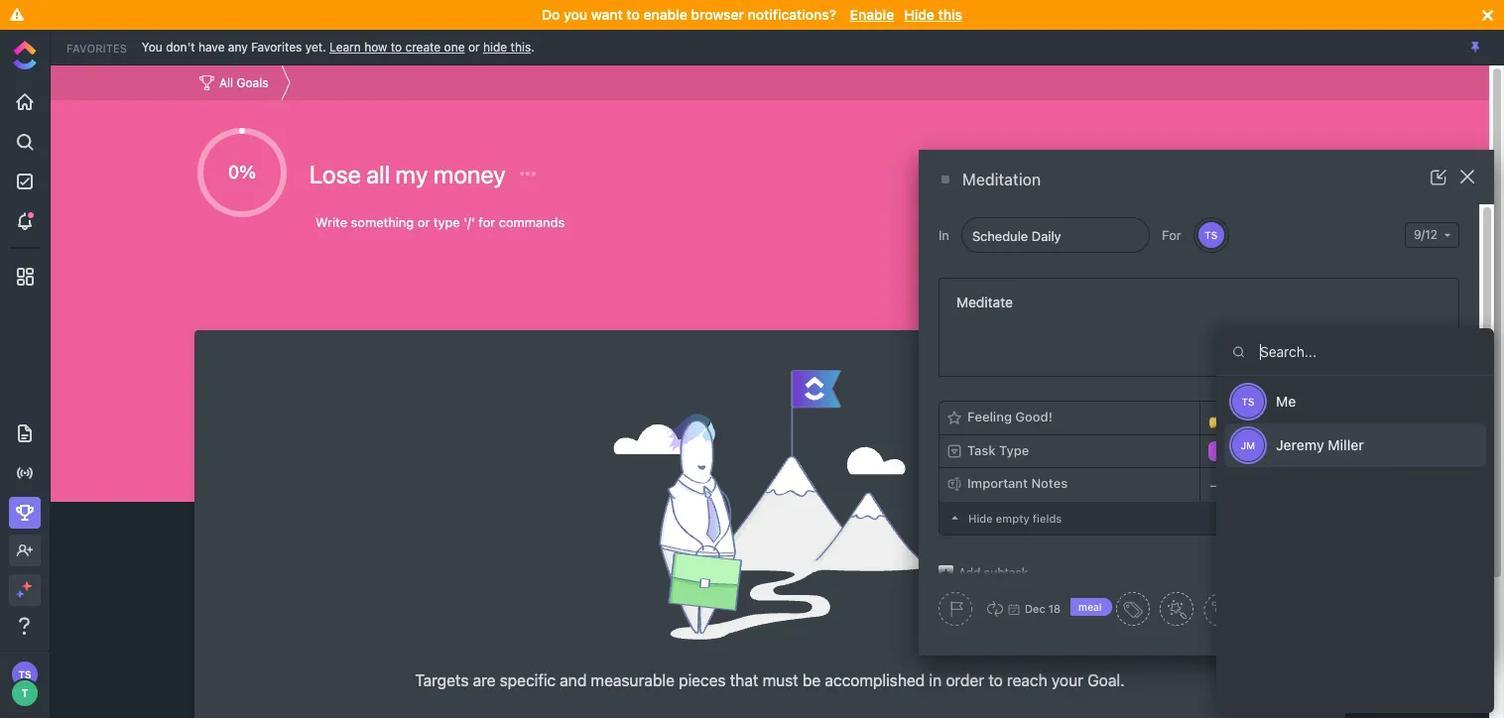 Task type: describe. For each thing, give the bounding box(es) containing it.
in
[[930, 672, 942, 690]]

enable
[[850, 6, 895, 23]]

you
[[142, 39, 163, 54]]

measurable
[[591, 672, 675, 690]]

reach
[[1008, 672, 1048, 690]]

– button
[[1201, 469, 1459, 502]]

subtask
[[985, 565, 1029, 580]]

must
[[763, 672, 799, 690]]

0 horizontal spatial favorites
[[67, 41, 127, 54]]

fields
[[1033, 512, 1063, 525]]

hide
[[483, 39, 507, 54]]

learn
[[330, 39, 361, 54]]

sharing
[[1151, 161, 1204, 176]]

all goals link
[[195, 70, 274, 96]]

add subtask
[[959, 565, 1029, 580]]

hide empty fields
[[969, 512, 1063, 525]]

1 horizontal spatial to
[[627, 6, 640, 23]]

1 👍 from the left
[[1209, 405, 1232, 432]]

yet.
[[305, 39, 326, 54]]

custom fields element
[[939, 401, 1460, 536]]

.
[[531, 39, 535, 54]]

jeremy
[[1277, 437, 1325, 454]]

don't
[[166, 39, 195, 54]]

are
[[473, 672, 496, 690]]

lose
[[310, 160, 361, 189]]

you
[[564, 6, 588, 23]]

do
[[542, 6, 560, 23]]

2 👍 from the left
[[1232, 405, 1256, 432]]

Search... text field
[[1217, 329, 1495, 376]]

Task name or type '/' for commands text field
[[963, 170, 1397, 191]]

pieces
[[679, 672, 726, 690]]

enable
[[644, 6, 688, 23]]

1 horizontal spatial favorites
[[251, 39, 302, 54]]

me
[[1277, 393, 1297, 410]]

–
[[1211, 477, 1218, 493]]

accomplished
[[825, 672, 925, 690]]

jeremy miller
[[1277, 437, 1365, 454]]

targets are specific and measurable pieces that must be accomplished in order to reach your goal.
[[415, 672, 1125, 690]]

👍 👍 👍
[[1209, 405, 1280, 432]]

1 feeling good! custom field. :3 .of. 5 element from the left
[[1209, 405, 1232, 432]]

notifications?
[[748, 6, 837, 23]]

money
[[434, 160, 506, 189]]

empty
[[997, 512, 1030, 525]]

all goals
[[219, 75, 269, 90]]



Task type: locate. For each thing, give the bounding box(es) containing it.
your
[[1052, 672, 1084, 690]]

to right order
[[989, 672, 1003, 690]]

👍
[[1209, 405, 1232, 432], [1232, 405, 1256, 432], [1256, 405, 1280, 432]]

favorites right any
[[251, 39, 302, 54]]

0 vertical spatial to
[[627, 6, 640, 23]]

jm
[[1242, 440, 1256, 452]]

feeling good! custom field. :3 .of. 5 element up jm
[[1232, 405, 1256, 432]]

to
[[627, 6, 640, 23], [391, 39, 402, 54], [989, 672, 1003, 690]]

0 horizontal spatial this
[[511, 39, 531, 54]]

learn how to create one link
[[330, 39, 465, 54]]

my
[[396, 160, 428, 189]]

this right hide
[[511, 39, 531, 54]]

or
[[468, 39, 480, 54]]

how
[[364, 39, 388, 54]]

feeling good! custom field. :3 .of. 5 element left ts
[[1209, 405, 1232, 432]]

2 feeling good! custom field. :3 .of. 5 element from the left
[[1232, 405, 1256, 432]]

targets
[[415, 672, 469, 690]]

want
[[591, 6, 623, 23]]

1 vertical spatial this
[[511, 39, 531, 54]]

👍 right ts
[[1256, 405, 1280, 432]]

1 vertical spatial to
[[391, 39, 402, 54]]

1 vertical spatial hide
[[969, 512, 993, 525]]

you don't have any favorites yet. learn how to create one or hide this .
[[142, 39, 535, 54]]

do you want to enable browser notifications? enable hide this
[[542, 6, 963, 23]]

lose all my money
[[310, 160, 512, 189]]

to right want
[[627, 6, 640, 23]]

order
[[946, 672, 985, 690]]

hide inside custom fields element
[[969, 512, 993, 525]]

👍 left ts
[[1209, 405, 1232, 432]]

1 horizontal spatial this
[[939, 6, 963, 23]]

hide left 'empty'
[[969, 512, 993, 525]]

hide
[[905, 6, 935, 23], [969, 512, 993, 525]]

goal.
[[1088, 672, 1125, 690]]

favorites left you
[[67, 41, 127, 54]]

3 👍 from the left
[[1256, 405, 1280, 432]]

sharing & permissions
[[1151, 161, 1231, 188]]

ts
[[1242, 396, 1255, 408]]

be
[[803, 672, 821, 690]]

for
[[1162, 227, 1182, 243]]

&
[[1207, 161, 1216, 176]]

and
[[560, 672, 587, 690]]

that
[[730, 672, 759, 690]]

favorites
[[251, 39, 302, 54], [67, 41, 127, 54]]

hide this link
[[483, 39, 531, 54]]

feeling good! custom field. :3 .of. 5 element right ts
[[1256, 405, 1280, 432]]

all
[[367, 160, 390, 189]]

to right how
[[391, 39, 402, 54]]

create
[[406, 39, 441, 54]]

have
[[198, 39, 225, 54]]

meditate
[[957, 294, 1013, 311]]

this right enable
[[939, 6, 963, 23]]

this
[[939, 6, 963, 23], [511, 39, 531, 54]]

2 vertical spatial to
[[989, 672, 1003, 690]]

0 vertical spatial hide
[[905, 6, 935, 23]]

miller
[[1329, 437, 1365, 454]]

0 horizontal spatial to
[[391, 39, 402, 54]]

hide right enable
[[905, 6, 935, 23]]

0 horizontal spatial hide
[[905, 6, 935, 23]]

browser
[[691, 6, 745, 23]]

feeling good! custom field. :3 .of. 5 element
[[1209, 405, 1232, 432], [1232, 405, 1256, 432], [1256, 405, 1280, 432]]

one
[[444, 39, 465, 54]]

0 vertical spatial this
[[939, 6, 963, 23]]

in
[[939, 227, 950, 243]]

permissions
[[1151, 173, 1231, 188]]

👍 up jm
[[1232, 405, 1256, 432]]

add
[[959, 565, 981, 580]]

specific
[[500, 672, 556, 690]]

2 horizontal spatial to
[[989, 672, 1003, 690]]

any
[[228, 39, 248, 54]]

3 feeling good! custom field. :3 .of. 5 element from the left
[[1256, 405, 1280, 432]]

1 horizontal spatial hide
[[969, 512, 993, 525]]



Task type: vqa. For each thing, say whether or not it's contained in the screenshot.
'Task name or type '/' for commands' text field
yes



